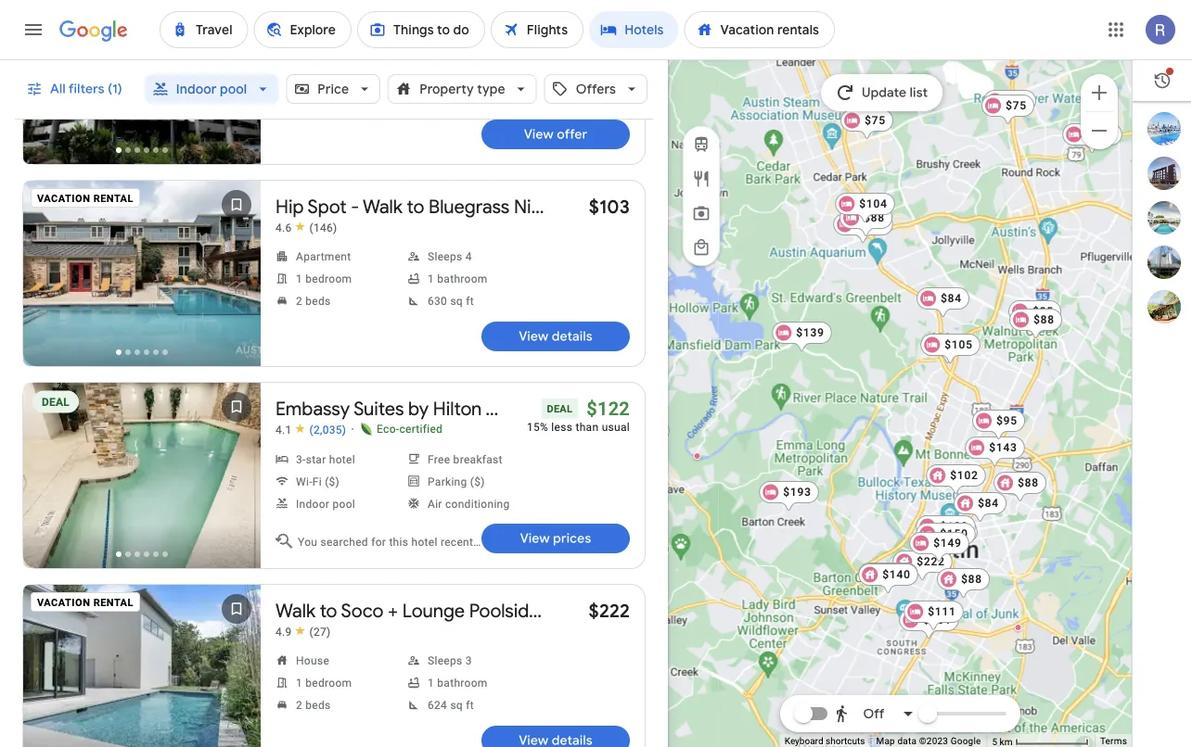 Task type: vqa. For each thing, say whether or not it's contained in the screenshot.
Blvd to the top
no



Task type: describe. For each thing, give the bounding box(es) containing it.
$450 link
[[1063, 123, 1122, 155]]

eco-certified for view offer
[[377, 31, 443, 44]]

map data ©2023 google
[[876, 736, 981, 747]]

4.6
[[276, 221, 292, 234]]

list
[[910, 84, 928, 101]]

all filters (1) button
[[15, 67, 137, 111]]

view offer link
[[482, 120, 630, 149]]

price button
[[286, 67, 381, 111]]

four points by sheraton austin airport image
[[1014, 624, 1022, 632]]

4 photos list from the top
[[23, 585, 261, 748]]

$124
[[942, 526, 970, 539]]

all filters (1)
[[50, 81, 122, 97]]

(2,035) for view prices
[[309, 424, 346, 437]]

0 vertical spatial $103 link
[[589, 195, 630, 218]]

15%
[[527, 421, 548, 434]]

filters
[[69, 81, 105, 97]]

$139 link
[[772, 322, 832, 353]]

off
[[863, 706, 885, 723]]

view prices
[[520, 531, 591, 547]]

Check-out text field
[[431, 16, 501, 58]]

0 horizontal spatial $75 link
[[841, 109, 893, 141]]

indoor
[[176, 81, 217, 97]]

$111 link
[[904, 601, 964, 633]]

map
[[876, 736, 895, 747]]

2
[[606, 29, 613, 45]]

$143
[[989, 442, 1018, 455]]

save hip spot - walk to bluegrass night! parking + pool to collection image
[[214, 183, 259, 227]]

than
[[576, 421, 599, 434]]

$103 inside the map region
[[883, 568, 911, 581]]

$95
[[996, 415, 1018, 428]]

$139
[[796, 327, 825, 340]]

pool
[[220, 81, 247, 97]]

(146)
[[309, 221, 337, 234]]

1 vertical spatial $104
[[857, 218, 886, 231]]

back image for $103
[[25, 255, 70, 300]]

1 vertical spatial $222
[[589, 599, 630, 623]]

$102 link
[[926, 465, 986, 496]]

1 horizontal spatial $75 link
[[982, 95, 1034, 126]]

update list button
[[821, 74, 943, 111]]

$150 link
[[916, 523, 976, 555]]

update list
[[862, 84, 928, 101]]

$84 for bottom $84 link
[[978, 497, 999, 510]]

offer
[[557, 126, 588, 143]]

property type button
[[388, 67, 537, 111]]

2 next image from the top
[[214, 457, 259, 502]]

offers button
[[544, 67, 647, 111]]

$450
[[1087, 128, 1115, 141]]

$193 link
[[759, 482, 819, 513]]

price
[[318, 81, 349, 97]]

vacation rental for $222
[[37, 597, 134, 609]]

$140
[[883, 569, 911, 582]]

keyboard shortcuts
[[785, 736, 865, 747]]

$140 link
[[858, 564, 918, 596]]

2 back image from the top
[[25, 457, 70, 502]]

vacation for $222
[[37, 597, 90, 609]]

2 button
[[564, 15, 649, 59]]

Check-in text field
[[294, 16, 361, 58]]

(1)
[[108, 81, 122, 97]]

view for view details
[[519, 328, 549, 345]]

next image for $103
[[214, 255, 259, 300]]

$91
[[945, 339, 967, 352]]

update
[[862, 84, 906, 101]]

$105 link
[[921, 334, 980, 366]]

4.1 out of 5 stars from 2,035 reviews image for view prices
[[276, 423, 346, 437]]

keyboard
[[785, 736, 823, 747]]

indoor pool
[[176, 81, 247, 97]]

4 photo 1 image from the top
[[23, 585, 261, 748]]

1 horizontal spatial deal
[[547, 403, 573, 415]]

1 vertical spatial $103 link
[[858, 563, 918, 595]]

view details link
[[482, 322, 630, 352]]

terms link
[[1100, 736, 1127, 747]]

vacation rental for $103
[[37, 193, 134, 204]]

1 vertical spatial $75
[[865, 114, 886, 127]]

photos list for view details
[[23, 181, 261, 382]]

$122
[[587, 398, 630, 420]]

map region
[[481, 29, 1192, 748]]

property type
[[420, 81, 505, 97]]

eco-certified for view prices
[[377, 423, 443, 436]]

main menu image
[[22, 19, 45, 41]]

save walk to soco + lounge poolside at luxe king suite to collection image
[[214, 587, 259, 632]]

springhill suites by marriott austin west/lakeway, $107 image
[[610, 420, 670, 452]]

4.1 for view offer
[[276, 32, 292, 45]]

4.9
[[276, 626, 292, 639]]

type
[[477, 81, 505, 97]]

0 horizontal spatial deal
[[42, 396, 70, 409]]

lake austin spa resort image
[[693, 453, 701, 460]]

4.6 out of 5 stars from 146 reviews image
[[276, 220, 337, 235]]

$149
[[934, 537, 962, 550]]

data
[[898, 736, 917, 747]]

$102
[[950, 469, 979, 482]]

$101
[[923, 614, 952, 627]]

$120 link
[[916, 516, 976, 547]]

property
[[420, 81, 474, 97]]

save embassy suites by hilton austin downtown south congress to collection image
[[214, 385, 259, 430]]

(2,035) for view offer
[[309, 32, 346, 45]]

eco-certified link for view prices
[[359, 422, 443, 437]]

0 horizontal spatial $103
[[589, 195, 630, 218]]

filters form
[[15, 2, 653, 130]]

next image for $222
[[214, 660, 259, 704]]

rental for $103
[[93, 193, 134, 204]]

$143 link
[[965, 437, 1025, 469]]

back image for $222
[[25, 660, 70, 704]]

4.9 out of 5 stars from 27 reviews image
[[276, 625, 331, 640]]



Task type: locate. For each thing, give the bounding box(es) containing it.
$85
[[1033, 305, 1054, 318]]

1 vertical spatial $84
[[978, 497, 999, 510]]

eco-certified link
[[359, 30, 443, 45], [359, 422, 443, 437]]

next image
[[214, 255, 259, 300], [214, 457, 259, 502], [214, 660, 259, 704]]

$104
[[859, 198, 888, 211], [857, 218, 886, 231]]

$103 link up $111 link
[[858, 563, 918, 595]]

0 vertical spatial back image
[[25, 255, 70, 300]]

1 vertical spatial eco-certified link
[[359, 422, 443, 437]]

2 rental from the top
[[93, 597, 134, 609]]

certified for view prices
[[399, 423, 443, 436]]

0 horizontal spatial $84
[[941, 292, 962, 305]]

0 vertical spatial view
[[524, 126, 554, 143]]

2 vertical spatial back image
[[25, 660, 70, 704]]

4.1 out of 5 stars from 2,035 reviews image up price popup button on the left top of page
[[276, 31, 346, 45]]

$95 link
[[972, 410, 1025, 442]]

3 next image from the top
[[214, 660, 259, 704]]

recently viewed element
[[1133, 60, 1192, 101]]

view for view prices
[[520, 531, 550, 547]]

deal
[[42, 396, 70, 409], [547, 403, 573, 415]]

$101 link
[[899, 610, 959, 641]]

$120
[[940, 520, 968, 533]]

indoor pool button
[[145, 67, 279, 111]]

3 photos list from the top
[[23, 383, 261, 584]]

clear image
[[193, 27, 215, 49]]

2 eco-certified from the top
[[377, 423, 443, 436]]

next image down save embassy suites by hilton austin downtown south congress to collection image
[[214, 457, 259, 502]]

0 vertical spatial certified
[[399, 31, 443, 44]]

0 vertical spatial $104
[[859, 198, 888, 211]]

prices
[[553, 531, 591, 547]]

$150
[[940, 528, 968, 541]]

0 vertical spatial (2,035)
[[309, 32, 346, 45]]

1 vertical spatial eco-
[[377, 423, 399, 436]]

1 vertical spatial $103
[[883, 568, 911, 581]]

back image
[[25, 255, 70, 300], [25, 457, 70, 502], [25, 660, 70, 704]]

$103 down $149 link
[[883, 568, 911, 581]]

0 vertical spatial $222
[[917, 556, 945, 569]]

2 4.1 out of 5 stars from 2,035 reviews image from the top
[[276, 423, 346, 437]]

(2,035)
[[309, 32, 346, 45], [309, 424, 346, 437]]

·
[[351, 30, 354, 45], [351, 422, 354, 437]]

$75 link down update
[[841, 109, 893, 141]]

0 horizontal spatial $75
[[865, 114, 886, 127]]

0 horizontal spatial $222 link
[[589, 599, 630, 623]]

4.1 out of 5 stars from 2,035 reviews image for view offer
[[276, 31, 346, 45]]

$75
[[1006, 99, 1027, 112], [865, 114, 886, 127]]

$84 link
[[917, 288, 969, 319], [954, 493, 1007, 524]]

$84 for top $84 link
[[941, 292, 962, 305]]

1 vertical spatial 4.1
[[276, 424, 292, 437]]

photo 1 image
[[23, 0, 261, 164], [23, 181, 261, 366], [23, 383, 261, 569], [23, 585, 261, 748]]

$88 link
[[983, 90, 1036, 122], [840, 207, 892, 238], [1009, 309, 1062, 340], [994, 472, 1046, 504], [937, 569, 990, 600], [904, 608, 956, 639]]

0 horizontal spatial $222
[[589, 599, 630, 623]]

$85 link
[[1009, 301, 1061, 332]]

photos list
[[23, 0, 261, 180], [23, 181, 261, 382], [23, 383, 261, 584], [23, 585, 261, 748]]

$222 down $149
[[917, 556, 945, 569]]

$84 link up $124
[[954, 493, 1007, 524]]

vacation rental
[[37, 193, 134, 204], [37, 597, 134, 609]]

2 eco- from the top
[[377, 423, 399, 436]]

usual
[[602, 421, 630, 434]]

$75 down update list button at the right of the page
[[865, 114, 886, 127]]

1 eco-certified from the top
[[377, 31, 443, 44]]

view offer
[[524, 126, 588, 143]]

view for view offer
[[524, 126, 554, 143]]

$124 link
[[918, 521, 978, 553]]

$84 link up the $91
[[917, 288, 969, 319]]

(27)
[[309, 626, 331, 639]]

1 vertical spatial certified
[[399, 423, 443, 436]]

$91 link
[[921, 334, 974, 366]]

4.1
[[276, 32, 292, 45], [276, 424, 292, 437]]

1 eco- from the top
[[377, 31, 399, 44]]

view left prices
[[520, 531, 550, 547]]

$103 down 'view offer' link
[[589, 195, 630, 218]]

$222 down prices
[[589, 599, 630, 623]]

view prices link
[[482, 524, 630, 554]]

1 photo 1 image from the top
[[23, 0, 261, 164]]

$111
[[928, 606, 956, 619]]

photos list for view offer
[[23, 0, 261, 180]]

1 horizontal spatial $103 link
[[858, 563, 918, 595]]

rental for $222
[[93, 597, 134, 609]]

details
[[552, 328, 593, 345]]

1 4.1 from the top
[[276, 32, 292, 45]]

eco-
[[377, 31, 399, 44], [377, 423, 399, 436]]

vacation for $103
[[37, 193, 90, 204]]

photo 1 image for view prices
[[23, 383, 261, 569]]

next image down save walk to soco + lounge poolside at luxe king suite to collection image
[[214, 660, 259, 704]]

view left offer
[[524, 126, 554, 143]]

$149 link
[[909, 533, 969, 564]]

1 vertical spatial back image
[[25, 457, 70, 502]]

1 · from the top
[[351, 30, 354, 45]]

zoom in map image
[[1088, 81, 1111, 104]]

2 vacation from the top
[[37, 597, 90, 609]]

1 horizontal spatial $84
[[978, 497, 999, 510]]

certified for view offer
[[399, 31, 443, 44]]

0 vertical spatial $75
[[1006, 99, 1027, 112]]

eco- for view offer
[[377, 31, 399, 44]]

$75 link left $450 link
[[982, 95, 1034, 126]]

certified
[[399, 31, 443, 44], [399, 423, 443, 436]]

2 (2,035) from the top
[[309, 424, 346, 437]]

view left details
[[519, 328, 549, 345]]

eco- for view prices
[[377, 423, 399, 436]]

1 vertical spatial 4.1 out of 5 stars from 2,035 reviews image
[[276, 423, 346, 437]]

0 vertical spatial vacation
[[37, 193, 90, 204]]

shortcuts
[[826, 736, 865, 747]]

view offer button
[[482, 120, 630, 149]]

2 vertical spatial next image
[[214, 660, 259, 704]]

0 vertical spatial eco-
[[377, 31, 399, 44]]

4.1 left check-in text box
[[276, 32, 292, 45]]

$103
[[589, 195, 630, 218], [883, 568, 911, 581]]

$222 link down prices
[[589, 599, 630, 623]]

1 vacation from the top
[[37, 193, 90, 204]]

$193
[[783, 486, 812, 499]]

view prices button
[[482, 524, 630, 554]]

2 photo 1 image from the top
[[23, 181, 261, 366]]

4.1 out of 5 stars from 2,035 reviews image
[[276, 31, 346, 45], [276, 423, 346, 437]]

1 vertical spatial ·
[[351, 422, 354, 437]]

rental
[[93, 193, 134, 204], [93, 597, 134, 609]]

1 vacation rental from the top
[[37, 193, 134, 204]]

1 horizontal spatial $222
[[917, 556, 945, 569]]

$222 link down $149
[[893, 551, 953, 583]]

1 vertical spatial $84 link
[[954, 493, 1007, 524]]

0 vertical spatial $84
[[941, 292, 962, 305]]

$104 link
[[835, 193, 895, 225], [833, 213, 893, 245]]

1 vertical spatial vacation rental
[[37, 597, 134, 609]]

2 vertical spatial view
[[520, 531, 550, 547]]

$84
[[941, 292, 962, 305], [978, 497, 999, 510]]

4.1 for view prices
[[276, 424, 292, 437]]

$222 inside the map region
[[917, 556, 945, 569]]

eco-certified
[[377, 31, 443, 44], [377, 423, 443, 436]]

view
[[524, 126, 554, 143], [519, 328, 549, 345], [520, 531, 550, 547]]

photo 1 image for view details
[[23, 181, 261, 366]]

1 rental from the top
[[93, 193, 134, 204]]

photos list for view prices
[[23, 383, 261, 584]]

1 horizontal spatial $222 link
[[893, 551, 953, 583]]

terms
[[1100, 736, 1127, 747]]

0 vertical spatial 4.1
[[276, 32, 292, 45]]

0 vertical spatial next image
[[214, 255, 259, 300]]

0 vertical spatial $84 link
[[917, 288, 969, 319]]

1 back image from the top
[[25, 255, 70, 300]]

$105
[[945, 339, 973, 352]]

1 vertical spatial (2,035)
[[309, 424, 346, 437]]

15% less than usual
[[527, 421, 630, 434]]

1 certified from the top
[[399, 31, 443, 44]]

all
[[50, 81, 66, 97]]

2 photos list from the top
[[23, 181, 261, 382]]

eco-certified link for view offer
[[359, 30, 443, 45]]

$75 link
[[982, 95, 1034, 126], [841, 109, 893, 141]]

2 vacation rental from the top
[[37, 597, 134, 609]]

zoom out map image
[[1088, 119, 1111, 142]]

0 vertical spatial eco-certified
[[377, 31, 443, 44]]

0 vertical spatial rental
[[93, 193, 134, 204]]

2 · from the top
[[351, 422, 354, 437]]

photo 1 image for view offer
[[23, 0, 261, 164]]

1 next image from the top
[[214, 255, 259, 300]]

3 photo 1 image from the top
[[23, 383, 261, 569]]

3 back image from the top
[[25, 660, 70, 704]]

1 horizontal spatial $75
[[1006, 99, 1027, 112]]

1 (2,035) from the top
[[309, 32, 346, 45]]

$103 link down 'view offer' link
[[589, 195, 630, 218]]

1 vertical spatial vacation
[[37, 597, 90, 609]]

2 certified from the top
[[399, 423, 443, 436]]

0 vertical spatial ·
[[351, 30, 354, 45]]

$75 left the zoom in map image
[[1006, 99, 1027, 112]]

1 photos list from the top
[[23, 0, 261, 180]]

off button
[[829, 692, 920, 737]]

vacation
[[37, 193, 90, 204], [37, 597, 90, 609]]

1 4.1 out of 5 stars from 2,035 reviews image from the top
[[276, 31, 346, 45]]

$222 link
[[893, 551, 953, 583], [589, 599, 630, 623]]

view details button
[[482, 322, 630, 352]]

view details
[[519, 328, 593, 345]]

©2023
[[919, 736, 948, 747]]

$222
[[917, 556, 945, 569], [589, 599, 630, 623]]

0 vertical spatial 4.1 out of 5 stars from 2,035 reviews image
[[276, 31, 346, 45]]

1 horizontal spatial $103
[[883, 568, 911, 581]]

offers
[[576, 81, 616, 97]]

$84 down the $102
[[978, 497, 999, 510]]

0 vertical spatial $222 link
[[893, 551, 953, 583]]

list
[[1133, 112, 1192, 324]]

2 eco-certified link from the top
[[359, 422, 443, 437]]

4.1 out of 5 stars from 2,035 reviews image right save embassy suites by hilton austin downtown south congress to collection image
[[276, 423, 346, 437]]

$84 up the $91
[[941, 292, 962, 305]]

1 vertical spatial rental
[[93, 597, 134, 609]]

4.1 right save embassy suites by hilton austin downtown south congress to collection image
[[276, 424, 292, 437]]

1 eco-certified link from the top
[[359, 30, 443, 45]]

keyboard shortcuts button
[[785, 735, 865, 748]]

1 vertical spatial next image
[[214, 457, 259, 502]]

0 vertical spatial eco-certified link
[[359, 30, 443, 45]]

1 vertical spatial view
[[519, 328, 549, 345]]

2 4.1 from the top
[[276, 424, 292, 437]]

1 vertical spatial eco-certified
[[377, 423, 443, 436]]

0 horizontal spatial $103 link
[[589, 195, 630, 218]]

0 vertical spatial vacation rental
[[37, 193, 134, 204]]

google
[[951, 736, 981, 747]]

next image down save hip spot - walk to bluegrass night! parking + pool to collection icon
[[214, 255, 259, 300]]

1 vertical spatial $222 link
[[589, 599, 630, 623]]

0 vertical spatial $103
[[589, 195, 630, 218]]

less
[[551, 421, 573, 434]]



